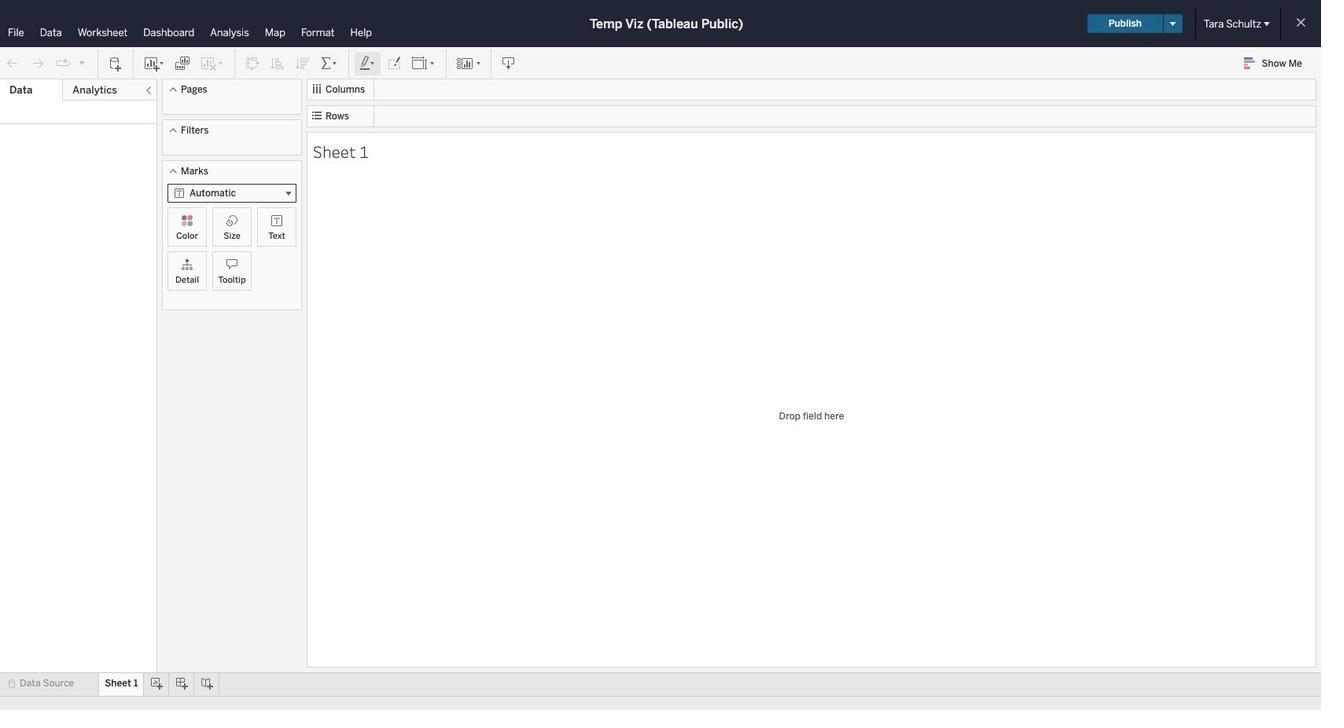 Task type: describe. For each thing, give the bounding box(es) containing it.
new data source image
[[108, 55, 123, 71]]

new worksheet image
[[143, 55, 165, 71]]

clear sheet image
[[200, 55, 225, 71]]

swap rows and columns image
[[245, 55, 260, 71]]

duplicate image
[[175, 55, 190, 71]]

sort ascending image
[[270, 55, 285, 71]]

sort descending image
[[295, 55, 311, 71]]

fit image
[[411, 55, 437, 71]]

replay animation image
[[77, 58, 87, 67]]

download image
[[501, 55, 517, 71]]

collapse image
[[144, 86, 153, 95]]

show/hide cards image
[[456, 55, 481, 71]]



Task type: locate. For each thing, give the bounding box(es) containing it.
undo image
[[5, 55, 20, 71]]

format workbook image
[[386, 55, 402, 71]]

replay animation image
[[55, 55, 71, 71]]

highlight image
[[359, 55, 377, 71]]

redo image
[[30, 55, 46, 71]]

totals image
[[320, 55, 339, 71]]



Task type: vqa. For each thing, say whether or not it's contained in the screenshot.
francisco r
no



